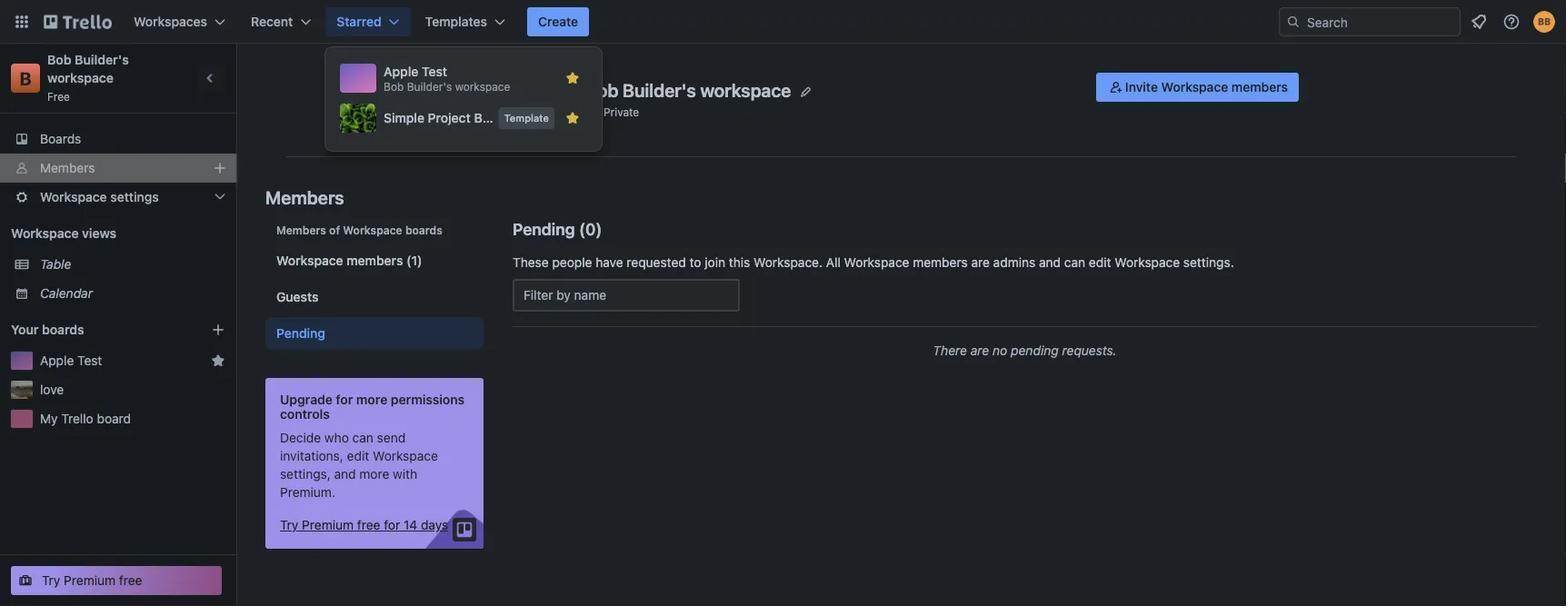 Task type: locate. For each thing, give the bounding box(es) containing it.
1 vertical spatial edit
[[347, 449, 369, 464]]

0 vertical spatial are
[[971, 255, 990, 270]]

pending
[[513, 219, 575, 239], [276, 326, 325, 341]]

love
[[40, 382, 64, 397]]

0 horizontal spatial free
[[119, 573, 142, 588]]

are left admins
[[971, 255, 990, 270]]

invite workspace members button
[[1096, 73, 1299, 102]]

edit
[[1089, 255, 1111, 270], [347, 449, 369, 464]]

starred icon image
[[566, 71, 580, 85], [566, 111, 580, 125], [211, 354, 225, 368]]

boards up apple test in the bottom of the page
[[42, 322, 84, 337]]

1 vertical spatial for
[[384, 518, 400, 533]]

and down who
[[334, 467, 356, 482]]

try for try premium free for 14 days
[[280, 518, 299, 533]]

there
[[933, 343, 967, 358]]

workspace.
[[754, 255, 823, 270]]

bob inside the apple test bob builder's workspace
[[384, 80, 404, 93]]

my
[[40, 411, 58, 426]]

workspace right invite
[[1162, 80, 1229, 95]]

and inside upgrade for more permissions controls decide who can send invitations, edit workspace settings, and more with premium.
[[334, 467, 356, 482]]

starred
[[337, 14, 382, 29]]

and for settings,
[[334, 467, 356, 482]]

pending link
[[265, 317, 484, 350]]

for
[[336, 392, 353, 407], [384, 518, 400, 533]]

for right upgrade
[[336, 392, 353, 407]]

can right admins
[[1065, 255, 1086, 270]]

members left admins
[[913, 255, 968, 270]]

boards link
[[0, 125, 236, 154]]

1 vertical spatial apple
[[40, 353, 74, 368]]

apple inside the apple test bob builder's workspace
[[384, 64, 419, 79]]

0 vertical spatial edit
[[1089, 255, 1111, 270]]

for left 14
[[384, 518, 400, 533]]

starred icon image right template
[[566, 111, 580, 125]]

boards up the '(1)'
[[405, 224, 443, 236]]

bob up free
[[47, 52, 71, 67]]

0 horizontal spatial edit
[[347, 449, 369, 464]]

apple for apple test
[[40, 353, 74, 368]]

0 vertical spatial try
[[280, 518, 299, 533]]

0 horizontal spatial members
[[347, 253, 403, 268]]

bob for bob builder's workspace free
[[47, 52, 71, 67]]

and right admins
[[1039, 255, 1061, 270]]

1 vertical spatial and
[[334, 467, 356, 482]]

workspace down primary "element"
[[701, 79, 791, 101]]

members
[[40, 160, 95, 175], [265, 186, 344, 208], [276, 224, 326, 236]]

more up send
[[356, 392, 388, 407]]

test
[[422, 64, 447, 79], [77, 353, 102, 368]]

invite
[[1125, 80, 1158, 95]]

bob builder (bobbuilder40) image
[[1534, 11, 1556, 33]]

test for apple test
[[77, 353, 102, 368]]

2 horizontal spatial builder's
[[623, 79, 696, 101]]

pending down guests
[[276, 326, 325, 341]]

0 horizontal spatial and
[[334, 467, 356, 482]]

settings,
[[280, 467, 331, 482]]

0 vertical spatial for
[[336, 392, 353, 407]]

create
[[538, 14, 578, 29]]

1 vertical spatial members
[[265, 186, 344, 208]]

members down search icon
[[1232, 80, 1288, 95]]

0 vertical spatial and
[[1039, 255, 1061, 270]]

and
[[1039, 255, 1061, 270], [334, 467, 356, 482]]

your
[[11, 322, 39, 337]]

free inside try premium free button
[[119, 573, 142, 588]]

premium
[[302, 518, 354, 533], [64, 573, 116, 588]]

members up of
[[265, 186, 344, 208]]

are left no
[[971, 343, 990, 358]]

b inside button
[[539, 81, 560, 119]]

1 horizontal spatial test
[[422, 64, 447, 79]]

free for try premium free for 14 days
[[357, 518, 381, 533]]

0 horizontal spatial builder's
[[75, 52, 129, 67]]

to
[[690, 255, 701, 270]]

builder's inside bob builder's workspace free
[[75, 52, 129, 67]]

starred icon image down the add board image
[[211, 354, 225, 368]]

bob up simple
[[384, 80, 404, 93]]

premium inside try premium free for 14 days "button"
[[302, 518, 354, 533]]

open information menu image
[[1503, 13, 1521, 31]]

workspace right of
[[343, 224, 402, 236]]

who
[[325, 431, 349, 446]]

1 vertical spatial try
[[42, 573, 60, 588]]

2 horizontal spatial bob
[[586, 79, 619, 101]]

days
[[421, 518, 448, 533]]

builder's up project
[[407, 80, 452, 93]]

1 horizontal spatial bob
[[384, 80, 404, 93]]

0 vertical spatial pending
[[513, 219, 575, 239]]

workspace up the with
[[373, 449, 438, 464]]

builder's down back to home image at the top of the page
[[75, 52, 129, 67]]

test for apple test bob builder's workspace
[[422, 64, 447, 79]]

try inside button
[[42, 573, 60, 588]]

0 horizontal spatial for
[[336, 392, 353, 407]]

calendar link
[[40, 285, 225, 303]]

workspace settings
[[40, 190, 159, 205]]

workspace inside button
[[1162, 80, 1229, 95]]

join
[[705, 255, 726, 270]]

table link
[[40, 255, 225, 274]]

builder's up private
[[623, 79, 696, 101]]

free
[[357, 518, 381, 533], [119, 573, 142, 588]]

free for try premium free
[[119, 573, 142, 588]]

premium inside try premium free button
[[64, 573, 116, 588]]

b for b button
[[539, 81, 560, 119]]

1 vertical spatial free
[[119, 573, 142, 588]]

members left of
[[276, 224, 326, 236]]

test inside the apple test bob builder's workspace
[[422, 64, 447, 79]]

1 horizontal spatial apple
[[384, 64, 419, 79]]

b left bob builder's workspace free on the top of the page
[[19, 67, 31, 89]]

with
[[393, 467, 418, 482]]

2 horizontal spatial members
[[1232, 80, 1288, 95]]

b link
[[11, 64, 40, 93]]

workspace for bob builder's workspace free
[[47, 70, 114, 85]]

1 vertical spatial test
[[77, 353, 102, 368]]

1 vertical spatial more
[[359, 467, 389, 482]]

apple up love
[[40, 353, 74, 368]]

try premium free button
[[11, 566, 222, 596]]

bob builder's workspace free
[[47, 52, 132, 103]]

0 vertical spatial free
[[357, 518, 381, 533]]

workspace inside upgrade for more permissions controls decide who can send invitations, edit workspace settings, and more with premium.
[[373, 449, 438, 464]]

0 vertical spatial boards
[[405, 224, 443, 236]]

2 vertical spatial starred icon image
[[211, 354, 225, 368]]

b right board
[[539, 81, 560, 119]]

0 horizontal spatial apple
[[40, 353, 74, 368]]

invitations,
[[280, 449, 344, 464]]

0 horizontal spatial can
[[352, 431, 374, 446]]

bob
[[47, 52, 71, 67], [586, 79, 619, 101], [384, 80, 404, 93]]

0 horizontal spatial bob
[[47, 52, 71, 67]]

can right who
[[352, 431, 374, 446]]

1 horizontal spatial edit
[[1089, 255, 1111, 270]]

0 horizontal spatial premium
[[64, 573, 116, 588]]

guests link
[[265, 281, 484, 314]]

can
[[1065, 255, 1086, 270], [352, 431, 374, 446]]

0 vertical spatial test
[[422, 64, 447, 79]]

send
[[377, 431, 406, 446]]

0 vertical spatial apple
[[384, 64, 419, 79]]

edit right admins
[[1089, 255, 1111, 270]]

project
[[428, 110, 471, 125]]

boards
[[40, 131, 81, 146]]

free inside try premium free for 14 days "button"
[[357, 518, 381, 533]]

0 horizontal spatial pending
[[276, 326, 325, 341]]

more
[[356, 392, 388, 407], [359, 467, 389, 482]]

workspace up board
[[455, 80, 510, 93]]

0 horizontal spatial try
[[42, 573, 60, 588]]

edit down who
[[347, 449, 369, 464]]

test up project
[[422, 64, 447, 79]]

board
[[474, 110, 510, 125]]

settings.
[[1184, 255, 1234, 270]]

b button
[[522, 73, 576, 127]]

members of workspace boards
[[276, 224, 443, 236]]

0 vertical spatial premium
[[302, 518, 354, 533]]

edit inside upgrade for more permissions controls decide who can send invitations, edit workspace settings, and more with premium.
[[347, 449, 369, 464]]

more left the with
[[359, 467, 389, 482]]

1 horizontal spatial pending
[[513, 219, 575, 239]]

bob up private
[[586, 79, 619, 101]]

premium.
[[280, 485, 335, 500]]

workspace up workspace views
[[40, 190, 107, 205]]

0 horizontal spatial boards
[[42, 322, 84, 337]]

table
[[40, 257, 71, 272]]

members down the boards
[[40, 160, 95, 175]]

settings
[[110, 190, 159, 205]]

1 vertical spatial can
[[352, 431, 374, 446]]

workspace settings button
[[0, 183, 236, 212]]

1 horizontal spatial b
[[539, 81, 560, 119]]

bob inside bob builder's workspace free
[[47, 52, 71, 67]]

admins
[[993, 255, 1036, 270]]

workspace left the settings.
[[1115, 255, 1180, 270]]

1 vertical spatial are
[[971, 343, 990, 358]]

pending
[[1011, 343, 1059, 358]]

members link
[[0, 154, 236, 183]]

1 horizontal spatial free
[[357, 518, 381, 533]]

pending up these
[[513, 219, 575, 239]]

0 vertical spatial more
[[356, 392, 388, 407]]

boards
[[405, 224, 443, 236], [42, 322, 84, 337]]

templates
[[425, 14, 487, 29]]

test down your boards with 3 items element
[[77, 353, 102, 368]]

builder's
[[75, 52, 129, 67], [623, 79, 696, 101], [407, 80, 452, 93]]

workspace for bob builder's workspace
[[701, 79, 791, 101]]

0 horizontal spatial test
[[77, 353, 102, 368]]

(1)
[[406, 253, 422, 268]]

have
[[596, 255, 623, 270]]

requested
[[627, 255, 686, 270]]

search image
[[1287, 15, 1301, 29]]

simple
[[384, 110, 425, 125]]

workspace
[[1162, 80, 1229, 95], [40, 190, 107, 205], [343, 224, 402, 236], [11, 226, 79, 241], [276, 253, 343, 268], [844, 255, 910, 270], [1115, 255, 1180, 270], [373, 449, 438, 464]]

1 horizontal spatial workspace
[[455, 80, 510, 93]]

1 horizontal spatial for
[[384, 518, 400, 533]]

0 horizontal spatial b
[[19, 67, 31, 89]]

0 horizontal spatial workspace
[[47, 70, 114, 85]]

1 horizontal spatial builder's
[[407, 80, 452, 93]]

0 vertical spatial can
[[1065, 255, 1086, 270]]

there are no pending requests.
[[933, 343, 1117, 358]]

workspaces button
[[123, 7, 236, 36]]

members down members of workspace boards on the left top of the page
[[347, 253, 403, 268]]

apple up simple
[[384, 64, 419, 79]]

apple for apple test bob builder's workspace
[[384, 64, 419, 79]]

workspace views
[[11, 226, 116, 241]]

1 horizontal spatial premium
[[302, 518, 354, 533]]

workspace members
[[276, 253, 403, 268]]

requests.
[[1062, 343, 1117, 358]]

1 horizontal spatial can
[[1065, 255, 1086, 270]]

1 horizontal spatial try
[[280, 518, 299, 533]]

try inside "button"
[[280, 518, 299, 533]]

workspace up free
[[47, 70, 114, 85]]

workspace inside bob builder's workspace free
[[47, 70, 114, 85]]

1 vertical spatial pending
[[276, 326, 325, 341]]

1 horizontal spatial and
[[1039, 255, 1061, 270]]

1 vertical spatial premium
[[64, 573, 116, 588]]

2 horizontal spatial workspace
[[701, 79, 791, 101]]

controls
[[280, 407, 330, 422]]

can inside upgrade for more permissions controls decide who can send invitations, edit workspace settings, and more with premium.
[[352, 431, 374, 446]]

apple
[[384, 64, 419, 79], [40, 353, 74, 368]]

starred icon image down create button
[[566, 71, 580, 85]]

are
[[971, 255, 990, 270], [971, 343, 990, 358]]

try for try premium free
[[42, 573, 60, 588]]

members
[[1232, 80, 1288, 95], [347, 253, 403, 268], [913, 255, 968, 270]]



Task type: describe. For each thing, give the bounding box(es) containing it.
your boards
[[11, 322, 84, 337]]

Filter by name text field
[[513, 279, 740, 312]]

workspace right all
[[844, 255, 910, 270]]

trello
[[61, 411, 93, 426]]

workspace up table
[[11, 226, 79, 241]]

bob builder's workspace link
[[47, 52, 132, 85]]

board
[[97, 411, 131, 426]]

your boards with 3 items element
[[11, 319, 184, 341]]

apple test link
[[40, 352, 204, 370]]

2 vertical spatial members
[[276, 224, 326, 236]]

workspace inside dropdown button
[[40, 190, 107, 205]]

upgrade
[[280, 392, 333, 407]]

all
[[826, 255, 841, 270]]

back to home image
[[44, 7, 112, 36]]

primary element
[[0, 0, 1567, 44]]

upgrade for more permissions controls decide who can send invitations, edit workspace settings, and more with premium.
[[280, 392, 465, 500]]

free
[[47, 90, 70, 103]]

1 vertical spatial starred icon image
[[566, 111, 580, 125]]

template
[[504, 112, 549, 124]]

workspaces
[[134, 14, 207, 29]]

these people have requested to join this workspace. all workspace members are admins and can edit workspace settings.
[[513, 255, 1234, 270]]

pending inside pending link
[[276, 326, 325, 341]]

members inside button
[[1232, 80, 1288, 95]]

0
[[585, 219, 596, 239]]

try premium free for 14 days
[[280, 518, 448, 533]]

b for b link
[[19, 67, 31, 89]]

Search field
[[1301, 8, 1460, 35]]

apple test bob builder's workspace
[[384, 64, 510, 93]]

builder's for bob builder's workspace
[[623, 79, 696, 101]]

( 0 )
[[579, 219, 602, 239]]

bob builder's workspace
[[586, 79, 791, 101]]

invite workspace members
[[1125, 80, 1288, 95]]

builder's for bob builder's workspace free
[[75, 52, 129, 67]]

this
[[729, 255, 750, 270]]

0 vertical spatial starred icon image
[[566, 71, 580, 85]]

workspace navigation collapse icon image
[[198, 65, 224, 91]]

)
[[596, 219, 602, 239]]

people
[[552, 255, 592, 270]]

and for admins
[[1039, 255, 1061, 270]]

apple test
[[40, 353, 102, 368]]

0 vertical spatial members
[[40, 160, 95, 175]]

bob for bob builder's workspace
[[586, 79, 619, 101]]

simple project board template
[[384, 110, 549, 125]]

builder's inside the apple test bob builder's workspace
[[407, 80, 452, 93]]

recent button
[[240, 7, 322, 36]]

private
[[604, 105, 639, 118]]

love link
[[40, 381, 225, 399]]

14
[[404, 518, 418, 533]]

these
[[513, 255, 549, 270]]

templates button
[[414, 7, 516, 36]]

workspace up guests
[[276, 253, 343, 268]]

workspace inside the apple test bob builder's workspace
[[455, 80, 510, 93]]

recent
[[251, 14, 293, 29]]

no
[[993, 343, 1008, 358]]

create button
[[527, 7, 589, 36]]

starred button
[[326, 7, 411, 36]]

guests
[[276, 290, 319, 305]]

of
[[329, 224, 340, 236]]

1 vertical spatial boards
[[42, 322, 84, 337]]

1 horizontal spatial members
[[913, 255, 968, 270]]

(
[[579, 219, 585, 239]]

1 horizontal spatial boards
[[405, 224, 443, 236]]

add board image
[[211, 323, 225, 337]]

for inside upgrade for more permissions controls decide who can send invitations, edit workspace settings, and more with premium.
[[336, 392, 353, 407]]

decide
[[280, 431, 321, 446]]

permissions
[[391, 392, 465, 407]]

try premium free for 14 days button
[[280, 516, 448, 535]]

0 notifications image
[[1468, 11, 1490, 33]]

try premium free
[[42, 573, 142, 588]]

premium for try premium free
[[64, 573, 116, 588]]

views
[[82, 226, 116, 241]]

calendar
[[40, 286, 93, 301]]

my trello board link
[[40, 410, 225, 428]]

my trello board
[[40, 411, 131, 426]]

sm image
[[1107, 78, 1125, 96]]

premium for try premium free for 14 days
[[302, 518, 354, 533]]

for inside "button"
[[384, 518, 400, 533]]



Task type: vqa. For each thing, say whether or not it's contained in the screenshot.
and in "Upgrade for more permissions controls Decide who can send invitations, edit Workspace settings, and more with Premium."
yes



